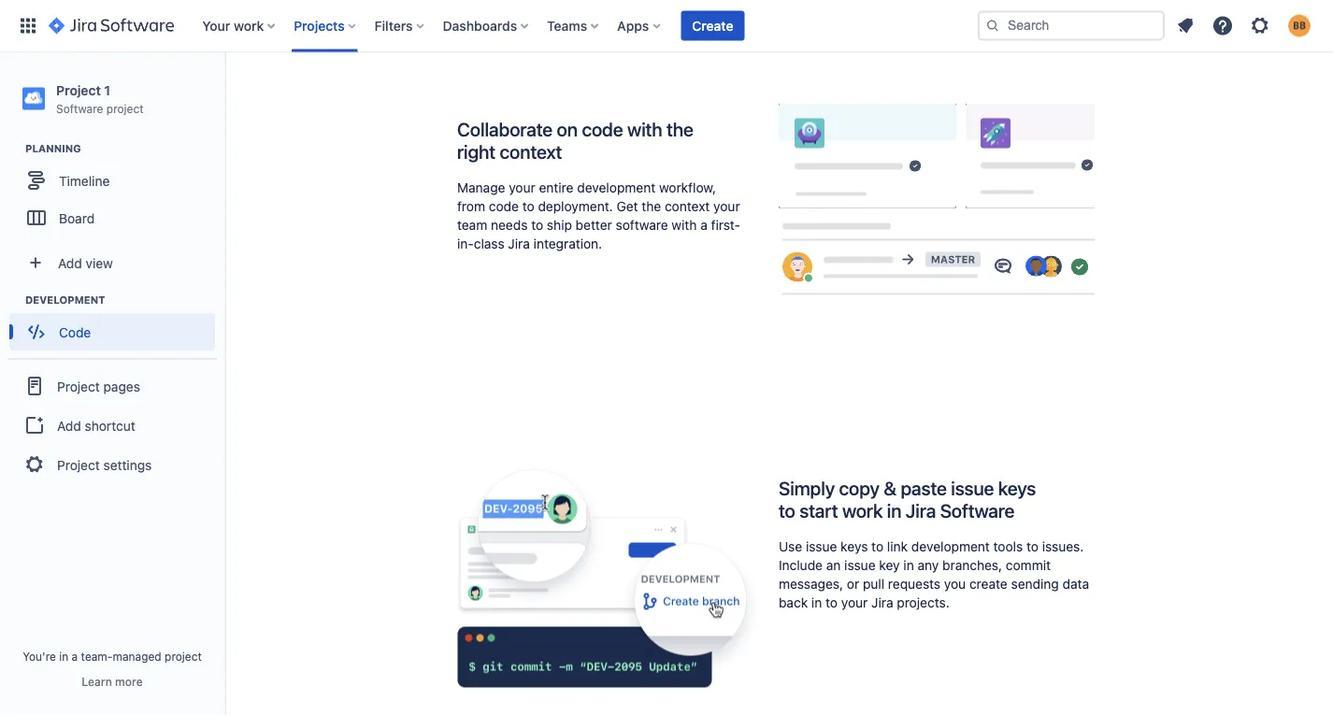 Task type: locate. For each thing, give the bounding box(es) containing it.
projects
[[294, 18, 345, 33]]

0 vertical spatial software
[[56, 102, 103, 115]]

banner
[[0, 0, 1334, 52]]

teams
[[547, 18, 587, 33]]

work right your
[[234, 18, 264, 33]]

0 vertical spatial context
[[500, 141, 562, 163]]

development up branches,
[[912, 539, 990, 555]]

project inside "project 1 software project"
[[56, 82, 101, 98]]

0 vertical spatial project
[[106, 102, 144, 115]]

in
[[887, 500, 902, 522], [904, 558, 914, 573], [812, 595, 822, 611], [59, 650, 68, 663]]

project down add shortcut
[[57, 457, 100, 473]]

0 horizontal spatial development
[[577, 180, 656, 195]]

or
[[847, 576, 860, 592]]

0 vertical spatial the
[[667, 119, 694, 141]]

to up needs
[[523, 199, 535, 214]]

to
[[523, 199, 535, 214], [531, 217, 544, 233], [779, 500, 796, 522], [872, 539, 884, 555], [1027, 539, 1039, 555], [826, 595, 838, 611]]

project up add shortcut
[[57, 379, 100, 394]]

to left 'ship' on the left of page
[[531, 217, 544, 233]]

0 vertical spatial code
[[582, 119, 623, 141]]

code
[[582, 119, 623, 141], [489, 199, 519, 214]]

projects.
[[897, 595, 950, 611]]

add shortcut button
[[7, 407, 217, 444]]

software inside "project 1 software project"
[[56, 102, 103, 115]]

shortcut
[[85, 418, 135, 433]]

1 horizontal spatial a
[[701, 217, 708, 233]]

keys up tools
[[999, 478, 1036, 500]]

group containing project pages
[[7, 358, 217, 491]]

with
[[628, 119, 663, 141], [672, 217, 697, 233]]

dashboards button
[[437, 11, 536, 41]]

2 vertical spatial your
[[842, 595, 868, 611]]

context down workflow,
[[665, 199, 710, 214]]

data
[[1063, 576, 1090, 592]]

project for project settings
[[57, 457, 100, 473]]

class
[[474, 236, 505, 252]]

keys up an
[[841, 539, 868, 555]]

0 vertical spatial work
[[234, 18, 264, 33]]

2 horizontal spatial issue
[[951, 478, 994, 500]]

simply copy & paste issue keys to start work in jira software
[[779, 478, 1036, 522]]

the up the software at top
[[642, 199, 661, 214]]

project for project pages
[[57, 379, 100, 394]]

your up first-
[[714, 199, 740, 214]]

1 vertical spatial keys
[[841, 539, 868, 555]]

your
[[509, 180, 536, 195], [714, 199, 740, 214], [842, 595, 868, 611]]

board
[[59, 210, 95, 226]]

0 vertical spatial issue
[[951, 478, 994, 500]]

software
[[56, 102, 103, 115], [940, 500, 1015, 522]]

0 horizontal spatial software
[[56, 102, 103, 115]]

project
[[106, 102, 144, 115], [165, 650, 202, 663]]

1 horizontal spatial work
[[842, 500, 883, 522]]

1 vertical spatial work
[[842, 500, 883, 522]]

1 horizontal spatial jira
[[872, 595, 894, 611]]

a left team-
[[72, 650, 78, 663]]

development group
[[9, 293, 224, 357]]

create
[[692, 18, 734, 33]]

0 horizontal spatial the
[[642, 199, 661, 214]]

1 vertical spatial the
[[642, 199, 661, 214]]

jira inside use issue keys to link development tools to issues. include an issue key in any branches, commit messages, or pull requests you create sending data back in to your jira projects.
[[872, 595, 894, 611]]

planning group
[[9, 141, 224, 242]]

dashboards
[[443, 18, 517, 33]]

search image
[[986, 18, 1001, 33]]

0 horizontal spatial your
[[509, 180, 536, 195]]

1 vertical spatial your
[[714, 199, 740, 214]]

project down the "1"
[[106, 102, 144, 115]]

add for add shortcut
[[57, 418, 81, 433]]

jira software image
[[49, 14, 174, 37], [49, 14, 174, 37]]

0 horizontal spatial issue
[[806, 539, 837, 555]]

simply
[[779, 478, 835, 500]]

jira down pull
[[872, 595, 894, 611]]

project right managed
[[165, 650, 202, 663]]

with up workflow,
[[628, 119, 663, 141]]

0 horizontal spatial work
[[234, 18, 264, 33]]

code up needs
[[489, 199, 519, 214]]

development
[[577, 180, 656, 195], [912, 539, 990, 555]]

right
[[457, 141, 496, 163]]

2 horizontal spatial jira
[[906, 500, 936, 522]]

your inside use issue keys to link development tools to issues. include an issue key in any branches, commit messages, or pull requests you create sending data back in to your jira projects.
[[842, 595, 868, 611]]

appswitcher icon image
[[17, 14, 39, 37]]

first-
[[711, 217, 741, 233]]

add shortcut
[[57, 418, 135, 433]]

1 vertical spatial development
[[912, 539, 990, 555]]

link
[[887, 539, 908, 555]]

0 horizontal spatial code
[[489, 199, 519, 214]]

the
[[667, 119, 694, 141], [642, 199, 661, 214]]

your left entire
[[509, 180, 536, 195]]

keys inside simply copy & paste issue keys to start work in jira software
[[999, 478, 1036, 500]]

more
[[115, 675, 143, 688]]

jira
[[508, 236, 530, 252], [906, 500, 936, 522], [872, 595, 894, 611]]

add inside "popup button"
[[58, 255, 82, 271]]

Search field
[[978, 11, 1165, 41]]

1 horizontal spatial keys
[[999, 478, 1036, 500]]

add inside button
[[57, 418, 81, 433]]

with inside manage your entire development workflow, from code to deployment. get the context your team needs to ship  better software with a first- in-class jira integration.
[[672, 217, 697, 233]]

get
[[617, 199, 638, 214]]

in down the &
[[887, 500, 902, 522]]

learn
[[82, 675, 112, 688]]

board link
[[9, 199, 215, 237]]

1 vertical spatial project
[[165, 650, 202, 663]]

issue right paste
[[951, 478, 994, 500]]

project
[[56, 82, 101, 98], [57, 379, 100, 394], [57, 457, 100, 473]]

1 vertical spatial add
[[57, 418, 81, 433]]

1 horizontal spatial with
[[672, 217, 697, 233]]

keys
[[999, 478, 1036, 500], [841, 539, 868, 555]]

project for project 1 software project
[[56, 82, 101, 98]]

to down simply
[[779, 500, 796, 522]]

0 vertical spatial jira
[[508, 236, 530, 252]]

development inside use issue keys to link development tools to issues. include an issue key in any branches, commit messages, or pull requests you create sending data back in to your jira projects.
[[912, 539, 990, 555]]

with down workflow,
[[672, 217, 697, 233]]

entire
[[539, 180, 574, 195]]

0 vertical spatial with
[[628, 119, 663, 141]]

1 horizontal spatial the
[[667, 119, 694, 141]]

jira down needs
[[508, 236, 530, 252]]

timeline
[[59, 173, 110, 188]]

1 vertical spatial software
[[940, 500, 1015, 522]]

group
[[7, 358, 217, 491]]

your down or
[[842, 595, 868, 611]]

work
[[234, 18, 264, 33], [842, 500, 883, 522]]

0 vertical spatial add
[[58, 255, 82, 271]]

work inside simply copy & paste issue keys to start work in jira software
[[842, 500, 883, 522]]

your
[[202, 18, 230, 33]]

project left the "1"
[[56, 82, 101, 98]]

software inside simply copy & paste issue keys to start work in jira software
[[940, 500, 1015, 522]]

issue up an
[[806, 539, 837, 555]]

0 horizontal spatial project
[[106, 102, 144, 115]]

1 vertical spatial jira
[[906, 500, 936, 522]]

0 vertical spatial a
[[701, 217, 708, 233]]

issue
[[951, 478, 994, 500], [806, 539, 837, 555], [845, 558, 876, 573]]

1 horizontal spatial issue
[[845, 558, 876, 573]]

primary element
[[11, 0, 978, 52]]

copy
[[839, 478, 880, 500]]

timeline link
[[9, 162, 215, 199]]

0 horizontal spatial context
[[500, 141, 562, 163]]

the up workflow,
[[667, 119, 694, 141]]

1 vertical spatial code
[[489, 199, 519, 214]]

create button
[[681, 11, 745, 41]]

1 vertical spatial issue
[[806, 539, 837, 555]]

0 horizontal spatial with
[[628, 119, 663, 141]]

1 horizontal spatial context
[[665, 199, 710, 214]]

add
[[58, 255, 82, 271], [57, 418, 81, 433]]

a
[[701, 217, 708, 233], [72, 650, 78, 663]]

software up tools
[[940, 500, 1015, 522]]

view
[[86, 255, 113, 271]]

project pages link
[[7, 366, 217, 407]]

integration.
[[534, 236, 602, 252]]

1 vertical spatial a
[[72, 650, 78, 663]]

2 horizontal spatial your
[[842, 595, 868, 611]]

context
[[500, 141, 562, 163], [665, 199, 710, 214]]

in right key
[[904, 558, 914, 573]]

0 vertical spatial your
[[509, 180, 536, 195]]

project settings link
[[7, 444, 217, 486]]

a left first-
[[701, 217, 708, 233]]

jira down paste
[[906, 500, 936, 522]]

code right on in the left top of the page
[[582, 119, 623, 141]]

commit
[[1006, 558, 1051, 573]]

1 vertical spatial with
[[672, 217, 697, 233]]

add view
[[58, 255, 113, 271]]

work down copy
[[842, 500, 883, 522]]

deployment.
[[538, 199, 613, 214]]

1 vertical spatial project
[[57, 379, 100, 394]]

key
[[879, 558, 900, 573]]

in right "you're" at the left of page
[[59, 650, 68, 663]]

development up get
[[577, 180, 656, 195]]

software up planning
[[56, 102, 103, 115]]

context inside collaborate on code with the right context
[[500, 141, 562, 163]]

2 vertical spatial project
[[57, 457, 100, 473]]

add left shortcut
[[57, 418, 81, 433]]

banner containing your work
[[0, 0, 1334, 52]]

1 horizontal spatial project
[[165, 650, 202, 663]]

0 vertical spatial project
[[56, 82, 101, 98]]

1 horizontal spatial software
[[940, 500, 1015, 522]]

context down collaborate
[[500, 141, 562, 163]]

to down messages,
[[826, 595, 838, 611]]

1 horizontal spatial your
[[714, 199, 740, 214]]

you're in a team-managed project
[[23, 650, 202, 663]]

issue up or
[[845, 558, 876, 573]]

0 horizontal spatial jira
[[508, 236, 530, 252]]

1 vertical spatial context
[[665, 199, 710, 214]]

1 horizontal spatial code
[[582, 119, 623, 141]]

the inside manage your entire development workflow, from code to deployment. get the context your team needs to ship  better software with a first- in-class jira integration.
[[642, 199, 661, 214]]

0 vertical spatial development
[[577, 180, 656, 195]]

sending
[[1011, 576, 1059, 592]]

add left view
[[58, 255, 82, 271]]

jira inside simply copy & paste issue keys to start work in jira software
[[906, 500, 936, 522]]

1 horizontal spatial development
[[912, 539, 990, 555]]

0 horizontal spatial keys
[[841, 539, 868, 555]]

0 vertical spatial keys
[[999, 478, 1036, 500]]

2 vertical spatial jira
[[872, 595, 894, 611]]



Task type: describe. For each thing, give the bounding box(es) containing it.
teams button
[[542, 11, 606, 41]]

project inside "project 1 software project"
[[106, 102, 144, 115]]

back
[[779, 595, 808, 611]]

team-
[[81, 650, 113, 663]]

your work button
[[197, 11, 283, 41]]

sidebar navigation image
[[204, 75, 245, 112]]

development image
[[3, 289, 25, 312]]

a inside manage your entire development workflow, from code to deployment. get the context your team needs to ship  better software with a first- in-class jira integration.
[[701, 217, 708, 233]]

code inside collaborate on code with the right context
[[582, 119, 623, 141]]

to left link
[[872, 539, 884, 555]]

in-
[[457, 236, 474, 252]]

learn more button
[[82, 674, 143, 689]]

settings
[[103, 457, 152, 473]]

planning
[[25, 143, 81, 155]]

planning image
[[3, 138, 25, 160]]

development inside manage your entire development workflow, from code to deployment. get the context your team needs to ship  better software with a first- in-class jira integration.
[[577, 180, 656, 195]]

apps button
[[612, 11, 668, 41]]

collaborate
[[457, 119, 553, 141]]

development
[[25, 294, 105, 306]]

software
[[616, 217, 668, 233]]

code link
[[9, 313, 215, 351]]

messages,
[[779, 576, 844, 592]]

from
[[457, 199, 485, 214]]

your work
[[202, 18, 264, 33]]

issues.
[[1043, 539, 1084, 555]]

in inside simply copy & paste issue keys to start work in jira software
[[887, 500, 902, 522]]

learn more
[[82, 675, 143, 688]]

paste
[[901, 478, 947, 500]]

an
[[827, 558, 841, 573]]

manage your entire development workflow, from code to deployment. get the context your team needs to ship  better software with a first- in-class jira integration.
[[457, 180, 741, 252]]

context inside manage your entire development workflow, from code to deployment. get the context your team needs to ship  better software with a first- in-class jira integration.
[[665, 199, 710, 214]]

the inside collaborate on code with the right context
[[667, 119, 694, 141]]

in down messages,
[[812, 595, 822, 611]]

projects button
[[288, 11, 363, 41]]

&
[[884, 478, 897, 500]]

use
[[779, 539, 803, 555]]

with inside collaborate on code with the right context
[[628, 119, 663, 141]]

manage
[[457, 180, 505, 195]]

add view button
[[11, 244, 213, 282]]

filters button
[[369, 11, 432, 41]]

collaborate on code with the right context
[[457, 119, 694, 163]]

you're
[[23, 650, 56, 663]]

your profile and settings image
[[1289, 14, 1311, 37]]

requests
[[888, 576, 941, 592]]

code
[[59, 324, 91, 340]]

better
[[576, 217, 612, 233]]

issue inside simply copy & paste issue keys to start work in jira software
[[951, 478, 994, 500]]

managed
[[113, 650, 162, 663]]

branches,
[[943, 558, 1003, 573]]

apps
[[617, 18, 649, 33]]

workflow,
[[659, 180, 716, 195]]

jira inside manage your entire development workflow, from code to deployment. get the context your team needs to ship  better software with a first- in-class jira integration.
[[508, 236, 530, 252]]

start
[[800, 500, 838, 522]]

to up the commit
[[1027, 539, 1039, 555]]

on
[[557, 119, 578, 141]]

you
[[944, 576, 966, 592]]

filters
[[375, 18, 413, 33]]

help image
[[1212, 14, 1234, 37]]

settings image
[[1249, 14, 1272, 37]]

project 1 software project
[[56, 82, 144, 115]]

ship
[[547, 217, 572, 233]]

tools
[[994, 539, 1023, 555]]

2 vertical spatial issue
[[845, 558, 876, 573]]

any
[[918, 558, 939, 573]]

to inside simply copy & paste issue keys to start work in jira software
[[779, 500, 796, 522]]

create
[[970, 576, 1008, 592]]

pages
[[103, 379, 140, 394]]

0 horizontal spatial a
[[72, 650, 78, 663]]

needs
[[491, 217, 528, 233]]

add for add view
[[58, 255, 82, 271]]

project pages
[[57, 379, 140, 394]]

use issue keys to link development tools to issues. include an issue key in any branches, commit messages, or pull requests you create sending data back in to your jira projects.
[[779, 539, 1090, 611]]

1
[[104, 82, 110, 98]]

work inside dropdown button
[[234, 18, 264, 33]]

notifications image
[[1175, 14, 1197, 37]]

include
[[779, 558, 823, 573]]

code inside manage your entire development workflow, from code to deployment. get the context your team needs to ship  better software with a first- in-class jira integration.
[[489, 199, 519, 214]]

pull
[[863, 576, 885, 592]]

team
[[457, 217, 488, 233]]

keys inside use issue keys to link development tools to issues. include an issue key in any branches, commit messages, or pull requests you create sending data back in to your jira projects.
[[841, 539, 868, 555]]

project settings
[[57, 457, 152, 473]]



Task type: vqa. For each thing, say whether or not it's contained in the screenshot.
information
no



